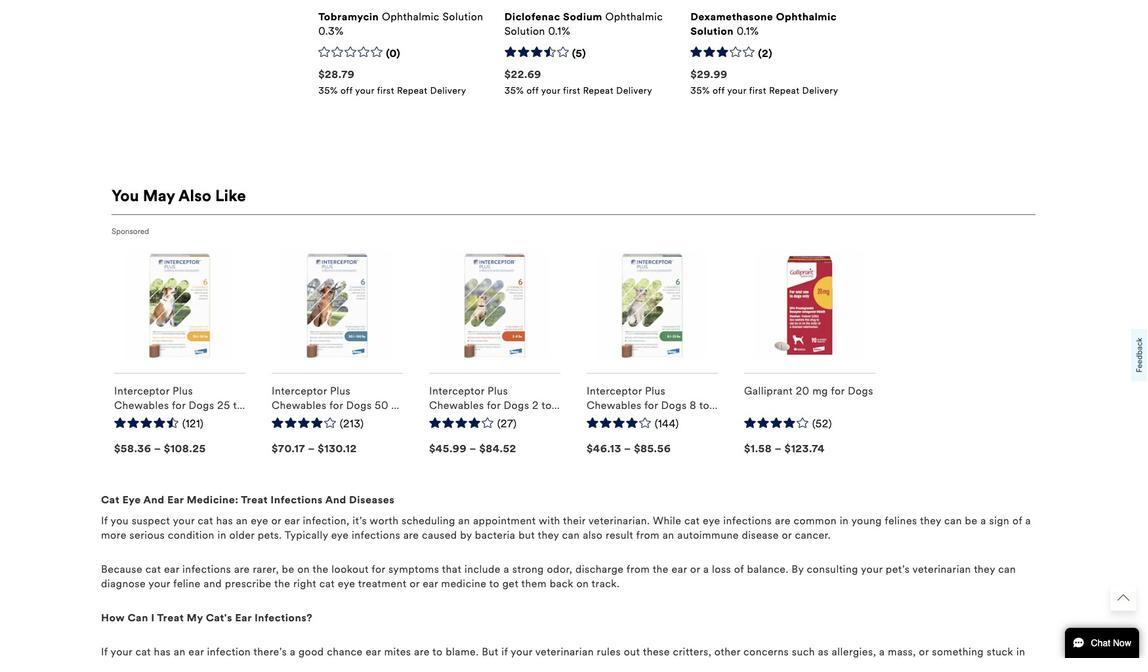 Task type: locate. For each thing, give the bounding box(es) containing it.
off inside "$28.79 35% off your first repeat delivery"
[[341, 85, 353, 96]]

to left "blame." at the bottom
[[433, 646, 443, 659]]

and right feline
[[204, 578, 222, 591]]

delivery inside $29.99 35% off your first repeat delivery
[[802, 85, 839, 96]]

other
[[715, 646, 741, 659]]

1 horizontal spatial 0.1%
[[734, 25, 759, 37]]

1 horizontal spatial solution
[[505, 25, 545, 37]]

or right mass,
[[919, 646, 929, 659]]

if left "you"
[[101, 515, 108, 528]]

if inside if your cat has an ear infection there's a good chance ear mites are to blame. but if your veterinarian rules out these critters, other concerns such as allergies, a mass, or something stuck in
[[101, 646, 108, 659]]

feline
[[173, 578, 201, 591]]

cat right because
[[146, 564, 161, 576]]

2 vertical spatial veterinarian
[[535, 646, 594, 659]]

2 horizontal spatial they
[[974, 564, 995, 576]]

they inside because cat ear infections are rarer, be on the lookout for symptoms that include a strong odor, discharge from the ear or a loss of balance. by consulting your pet's veterinarian they can diagnose your feline and prescribe the right cat eye treatment or ear medicine to get them back on track.
[[974, 564, 995, 576]]

first inside "$28.79 35% off your first repeat delivery"
[[377, 85, 394, 96]]

2 vertical spatial they
[[974, 564, 995, 576]]

can down their
[[562, 530, 580, 542]]

off down $28.79
[[341, 85, 353, 96]]

3 35% from the left
[[691, 85, 710, 96]]

them
[[522, 578, 547, 591]]

2 delivery from the left
[[616, 85, 652, 96]]

0 horizontal spatial to
[[433, 646, 443, 659]]

35%
[[318, 85, 338, 96], [505, 85, 524, 96], [691, 85, 710, 96]]

solution inside ophthalmic solution 0.3%
[[443, 10, 483, 23]]

cat eye and ear medicine: treat infections and diseases
[[101, 494, 395, 507]]

1 vertical spatial of
[[734, 564, 744, 576]]

veterinarian left 'rules'
[[535, 646, 594, 659]]

from
[[636, 530, 660, 542], [627, 564, 650, 576]]

eye
[[251, 515, 268, 528], [703, 515, 720, 528], [331, 530, 349, 542], [338, 578, 355, 591]]

delivery
[[430, 85, 466, 96], [616, 85, 652, 96], [802, 85, 839, 96]]

0 horizontal spatial can
[[562, 530, 580, 542]]

0 vertical spatial ear
[[167, 494, 184, 507]]

eye down lookout
[[338, 578, 355, 591]]

1 vertical spatial be
[[282, 564, 294, 576]]

1 horizontal spatial off
[[527, 85, 539, 96]]

but
[[482, 646, 499, 659]]

while
[[653, 515, 682, 528]]

a left mass,
[[879, 646, 885, 659]]

infections
[[723, 515, 772, 528], [352, 530, 400, 542], [183, 564, 231, 576]]

(2)
[[758, 47, 773, 60]]

3 delivery from the left
[[802, 85, 839, 96]]

on up right at the left bottom
[[297, 564, 310, 576]]

first for (5)
[[563, 85, 580, 96]]

the
[[313, 564, 329, 576], [653, 564, 669, 576], [274, 578, 290, 591]]

2 horizontal spatial delivery
[[802, 85, 839, 96]]

1 if from the top
[[101, 515, 108, 528]]

1 horizontal spatial of
[[1013, 515, 1023, 528]]

an down how can i treat my cat's ear infections?
[[174, 646, 186, 659]]

1 vertical spatial to
[[433, 646, 443, 659]]

these
[[643, 646, 670, 659]]

something
[[932, 646, 984, 659]]

or
[[271, 515, 281, 528], [782, 530, 792, 542], [690, 564, 700, 576], [410, 578, 420, 591], [919, 646, 929, 659]]

of right the loss at bottom
[[734, 564, 744, 576]]

1 horizontal spatial to
[[489, 578, 500, 591]]

2 horizontal spatial repeat
[[769, 85, 800, 96]]

repeat inside $29.99 35% off your first repeat delivery
[[769, 85, 800, 96]]

1 vertical spatial veterinarian
[[913, 564, 971, 576]]

1 vertical spatial on
[[577, 578, 589, 591]]

ear
[[167, 494, 184, 507], [235, 612, 252, 625]]

your inside $22.69 35% off your first repeat delivery
[[541, 85, 561, 96]]

2 first from the left
[[563, 85, 580, 96]]

cat's
[[206, 612, 232, 625]]

first down 0 reviews element at the left top of the page
[[377, 85, 394, 96]]

in
[[840, 515, 849, 528], [217, 530, 226, 542], [1017, 646, 1026, 659]]

the down while
[[653, 564, 669, 576]]

in left older at the left bottom of page
[[217, 530, 226, 542]]

0 horizontal spatial of
[[734, 564, 744, 576]]

of
[[1013, 515, 1023, 528], [734, 564, 744, 576]]

ophthalmic inside "ophthalmic solution 0.1%"
[[605, 10, 663, 23]]

they right felines
[[920, 515, 942, 528]]

first for (2)
[[749, 85, 767, 96]]

1 delivery from the left
[[430, 85, 466, 96]]

3 first from the left
[[749, 85, 767, 96]]

first for (0)
[[377, 85, 394, 96]]

infections down if you suspect your cat has an eye or ear infection, it's worth scheduling an appointment with their veterinarian
[[352, 530, 400, 542]]

they down with
[[538, 530, 559, 542]]

they down sign
[[974, 564, 995, 576]]

0 horizontal spatial repeat
[[397, 85, 428, 96]]

solution inside "ophthalmic solution 0.1%"
[[505, 25, 545, 37]]

are up prescribe
[[234, 564, 250, 576]]

treat
[[241, 494, 268, 507], [157, 612, 184, 625]]

infections?
[[255, 612, 313, 625]]

your inside $29.99 35% off your first repeat delivery
[[727, 85, 747, 96]]

1 vertical spatial can
[[562, 530, 580, 542]]

0 vertical spatial has
[[216, 515, 233, 528]]

0 vertical spatial of
[[1013, 515, 1023, 528]]

0 horizontal spatial delivery
[[430, 85, 466, 96]]

if for if you suspect your cat has an eye or ear infection, it's worth scheduling an appointment with their veterinarian
[[101, 515, 108, 528]]

a left sign
[[981, 515, 986, 528]]

on right back
[[577, 578, 589, 591]]

first down the 5 reviews element on the top
[[563, 85, 580, 96]]

medicine
[[441, 578, 487, 591]]

0 horizontal spatial in
[[217, 530, 226, 542]]

3 off from the left
[[713, 85, 725, 96]]

off down $22.69
[[527, 85, 539, 96]]

they
[[920, 515, 942, 528], [538, 530, 559, 542], [974, 564, 995, 576]]

cat inside if your cat has an ear infection there's a good chance ear mites are to blame. but if your veterinarian rules out these critters, other concerns such as allergies, a mass, or something stuck in
[[136, 646, 151, 659]]

critters,
[[673, 646, 712, 659]]

of inside because cat ear infections are rarer, be on the lookout for symptoms that include a strong odor, discharge from the ear or a loss of balance. by consulting your pet's veterinarian they can diagnose your feline and prescribe the right cat eye treatment or ear medicine to get them back on track.
[[734, 564, 744, 576]]

ear right cat's
[[235, 612, 252, 625]]

1 vertical spatial infections
[[352, 530, 400, 542]]

1 horizontal spatial can
[[945, 515, 962, 528]]

1 repeat from the left
[[397, 85, 428, 96]]

0 horizontal spatial ophthalmic
[[382, 10, 440, 23]]

an inside . while cat eye infections are common in young felines they can be a sign of a more serious condition in older pets. typically eye infections are caused by bacteria but they can also result from an autoimmune disease or cancer.
[[663, 530, 675, 542]]

are up disease
[[775, 515, 791, 528]]

0.1% down dexamethasone
[[734, 25, 759, 37]]

off inside $29.99 35% off your first repeat delivery
[[713, 85, 725, 96]]

such
[[792, 646, 815, 659]]

can for strong
[[998, 564, 1016, 576]]

your inside "$28.79 35% off your first repeat delivery"
[[355, 85, 374, 96]]

and up suspect
[[143, 494, 164, 507]]

1 horizontal spatial and
[[204, 578, 222, 591]]

1 vertical spatial they
[[538, 530, 559, 542]]

or inside if your cat has an ear infection there's a good chance ear mites are to blame. but if your veterinarian rules out these critters, other concerns such as allergies, a mass, or something stuck in
[[919, 646, 929, 659]]

2 horizontal spatial ophthalmic
[[776, 10, 837, 23]]

off down the $29.99 on the right top of page
[[713, 85, 725, 96]]

2 horizontal spatial can
[[998, 564, 1016, 576]]

from right discharge
[[627, 564, 650, 576]]

has down i
[[154, 646, 171, 659]]

0.1% down diclofenac sodium
[[548, 25, 571, 37]]

veterinarian right pet's at the right bottom of page
[[913, 564, 971, 576]]

a
[[981, 515, 986, 528], [1026, 515, 1031, 528], [504, 564, 509, 576], [703, 564, 709, 576], [290, 646, 296, 659], [879, 646, 885, 659]]

1 horizontal spatial has
[[216, 515, 233, 528]]

1 vertical spatial has
[[154, 646, 171, 659]]

how
[[101, 612, 125, 625]]

infections up disease
[[723, 515, 772, 528]]

0 vertical spatial they
[[920, 515, 942, 528]]

consulting
[[807, 564, 858, 576]]

can inside because cat ear infections are rarer, be on the lookout for symptoms that include a strong odor, discharge from the ear or a loss of balance. by consulting your pet's veterinarian they can diagnose your feline and prescribe the right cat eye treatment or ear medicine to get them back on track.
[[998, 564, 1016, 576]]

35% inside $22.69 35% off your first repeat delivery
[[505, 85, 524, 96]]

35% inside $29.99 35% off your first repeat delivery
[[691, 85, 710, 96]]

if
[[101, 515, 108, 528], [101, 646, 108, 659]]

1 first from the left
[[377, 85, 394, 96]]

0 vertical spatial treat
[[241, 494, 268, 507]]

blame.
[[446, 646, 479, 659]]

1 vertical spatial if
[[101, 646, 108, 659]]

they for a
[[538, 530, 559, 542]]

repeat inside "$28.79 35% off your first repeat delivery"
[[397, 85, 428, 96]]

serious
[[130, 530, 165, 542]]

1 horizontal spatial repeat
[[583, 85, 614, 96]]

off inside $22.69 35% off your first repeat delivery
[[527, 85, 539, 96]]

off
[[341, 85, 353, 96], [527, 85, 539, 96], [713, 85, 725, 96]]

first
[[377, 85, 394, 96], [563, 85, 580, 96], [749, 85, 767, 96]]

be inside . while cat eye infections are common in young felines they can be a sign of a more serious condition in older pets. typically eye infections are caused by bacteria but they can also result from an autoimmune disease or cancer.
[[965, 515, 978, 528]]

2 repeat from the left
[[583, 85, 614, 96]]

1 vertical spatial ear
[[235, 612, 252, 625]]

symptoms
[[389, 564, 439, 576]]

from down '.'
[[636, 530, 660, 542]]

35% for $22.69
[[505, 85, 524, 96]]

delivery for (5)
[[616, 85, 652, 96]]

0 vertical spatial to
[[489, 578, 500, 591]]

1 35% from the left
[[318, 85, 338, 96]]

can down sign
[[998, 564, 1016, 576]]

ophthalmic inside ophthalmic solution 0.3%
[[382, 10, 440, 23]]

repeat down the 5 reviews element on the top
[[583, 85, 614, 96]]

first down 2 reviews element
[[749, 85, 767, 96]]

ear up suspect
[[167, 494, 184, 507]]

ear
[[284, 515, 300, 528], [164, 564, 180, 576], [672, 564, 687, 576], [423, 578, 438, 591], [189, 646, 204, 659], [366, 646, 381, 659]]

0.3%
[[318, 25, 344, 37]]

35% down the $29.99 on the right top of page
[[691, 85, 710, 96]]

first inside $22.69 35% off your first repeat delivery
[[563, 85, 580, 96]]

2 horizontal spatial infections
[[723, 515, 772, 528]]

the down 'rarer,'
[[274, 578, 290, 591]]

1 horizontal spatial first
[[563, 85, 580, 96]]

off for $22.69
[[527, 85, 539, 96]]

can left sign
[[945, 515, 962, 528]]

to left get
[[489, 578, 500, 591]]

infections up feline
[[183, 564, 231, 576]]

are right mites
[[414, 646, 430, 659]]

2 off from the left
[[527, 85, 539, 96]]

2 35% from the left
[[505, 85, 524, 96]]

35% for $28.79
[[318, 85, 338, 96]]

with
[[539, 515, 560, 528]]

0 vertical spatial in
[[840, 515, 849, 528]]

0 horizontal spatial be
[[282, 564, 294, 576]]

$22.69
[[505, 68, 541, 81]]

be left sign
[[965, 515, 978, 528]]

0 horizontal spatial 0.1%
[[548, 25, 571, 37]]

0 horizontal spatial 35%
[[318, 85, 338, 96]]

i
[[151, 612, 155, 625]]

1 horizontal spatial treat
[[241, 494, 268, 507]]

cat down can
[[136, 646, 151, 659]]

a up get
[[504, 564, 509, 576]]

are inside because cat ear infections are rarer, be on the lookout for symptoms that include a strong odor, discharge from the ear or a loss of balance. by consulting your pet's veterinarian they can diagnose your feline and prescribe the right cat eye treatment or ear medicine to get them back on track.
[[234, 564, 250, 576]]

0 horizontal spatial infections
[[183, 564, 231, 576]]

on
[[297, 564, 310, 576], [577, 578, 589, 591]]

you
[[111, 515, 129, 528]]

2 vertical spatial can
[[998, 564, 1016, 576]]

if for if your cat has an ear infection there's a good chance ear mites are to blame. but if your veterinarian rules out these critters, other concerns such as allergies, a mass, or something stuck in
[[101, 646, 108, 659]]

0 vertical spatial if
[[101, 515, 108, 528]]

has inside if your cat has an ear infection there's a good chance ear mites are to blame. but if your veterinarian rules out these critters, other concerns such as allergies, a mass, or something stuck in
[[154, 646, 171, 659]]

common
[[794, 515, 837, 528]]

or left the loss at bottom
[[690, 564, 700, 576]]

0 vertical spatial infections
[[723, 515, 772, 528]]

of right sign
[[1013, 515, 1023, 528]]

older
[[229, 530, 255, 542]]

2 horizontal spatial the
[[653, 564, 669, 576]]

repeat down 2 reviews element
[[769, 85, 800, 96]]

delivery inside $22.69 35% off your first repeat delivery
[[616, 85, 652, 96]]

1 horizontal spatial on
[[577, 578, 589, 591]]

5 reviews element
[[572, 47, 586, 61]]

ear left the loss at bottom
[[672, 564, 687, 576]]

0 horizontal spatial off
[[341, 85, 353, 96]]

solution for ophthalmic solution 0.3%
[[443, 10, 483, 23]]

that
[[442, 564, 462, 576]]

0 vertical spatial from
[[636, 530, 660, 542]]

if down how on the left
[[101, 646, 108, 659]]

ophthalmic solution 0.1%
[[505, 10, 663, 37]]

repeat down 0 reviews element at the left top of the page
[[397, 85, 428, 96]]

1 vertical spatial from
[[627, 564, 650, 576]]

loss
[[712, 564, 731, 576]]

but
[[519, 530, 535, 542]]

also
[[178, 187, 211, 206]]

ear up feline
[[164, 564, 180, 576]]

3 ophthalmic from the left
[[776, 10, 837, 23]]

for
[[372, 564, 386, 576]]

has
[[216, 515, 233, 528], [154, 646, 171, 659]]

first inside $29.99 35% off your first repeat delivery
[[749, 85, 767, 96]]

1 vertical spatial treat
[[157, 612, 184, 625]]

delivery inside "$28.79 35% off your first repeat delivery"
[[430, 85, 466, 96]]

3 repeat from the left
[[769, 85, 800, 96]]

2 horizontal spatial in
[[1017, 646, 1026, 659]]

treat up older at the left bottom of page
[[241, 494, 268, 507]]

0 vertical spatial be
[[965, 515, 978, 528]]

may
[[143, 187, 175, 206]]

an
[[236, 515, 248, 528], [458, 515, 470, 528], [663, 530, 675, 542], [174, 646, 186, 659]]

0 horizontal spatial they
[[538, 530, 559, 542]]

be
[[965, 515, 978, 528], [282, 564, 294, 576]]

back
[[550, 578, 574, 591]]

to inside if your cat has an ear infection there's a good chance ear mites are to blame. but if your veterinarian rules out these critters, other concerns such as allergies, a mass, or something stuck in
[[433, 646, 443, 659]]

1 horizontal spatial the
[[313, 564, 329, 576]]

2 0.1% from the left
[[734, 25, 759, 37]]

1 horizontal spatial be
[[965, 515, 978, 528]]

1 horizontal spatial they
[[920, 515, 942, 528]]

be up right at the left bottom
[[282, 564, 294, 576]]

0 horizontal spatial ear
[[167, 494, 184, 507]]

repeat inside $22.69 35% off your first repeat delivery
[[583, 85, 614, 96]]

1 horizontal spatial ophthalmic
[[605, 10, 663, 23]]

sponsored
[[112, 227, 149, 236]]

1 horizontal spatial delivery
[[616, 85, 652, 96]]

infections inside because cat ear infections are rarer, be on the lookout for symptoms that include a strong odor, discharge from the ear or a loss of balance. by consulting your pet's veterinarian they can diagnose your feline and prescribe the right cat eye treatment or ear medicine to get them back on track.
[[183, 564, 231, 576]]

35% down $28.79
[[318, 85, 338, 96]]

veterinarian up result
[[589, 515, 647, 528]]

your
[[355, 85, 374, 96], [541, 85, 561, 96], [727, 85, 747, 96], [173, 515, 195, 528], [861, 564, 883, 576], [149, 578, 170, 591], [111, 646, 133, 659], [511, 646, 533, 659]]

0 horizontal spatial first
[[377, 85, 394, 96]]

strong
[[512, 564, 544, 576]]

1 horizontal spatial 35%
[[505, 85, 524, 96]]

diclofenac sodium
[[505, 10, 602, 23]]

0 horizontal spatial has
[[154, 646, 171, 659]]

35% down $22.69
[[505, 85, 524, 96]]

or left cancer.
[[782, 530, 792, 542]]

pets.
[[258, 530, 282, 542]]

35% inside "$28.79 35% off your first repeat delivery"
[[318, 85, 338, 96]]

veterinarian inside if your cat has an ear infection there's a good chance ear mites are to blame. but if your veterinarian rules out these critters, other concerns such as allergies, a mass, or something stuck in
[[535, 646, 594, 659]]

an up older at the left bottom of page
[[236, 515, 248, 528]]

to
[[489, 578, 500, 591], [433, 646, 443, 659]]

discharge
[[576, 564, 624, 576]]

an up by
[[458, 515, 470, 528]]

a left the loss at bottom
[[703, 564, 709, 576]]

1 0.1% from the left
[[548, 25, 571, 37]]

mites
[[384, 646, 411, 659]]

2 horizontal spatial 35%
[[691, 85, 710, 96]]

can for of
[[562, 530, 580, 542]]

2 horizontal spatial off
[[713, 85, 725, 96]]

cat right right at the left bottom
[[319, 578, 335, 591]]

worth
[[370, 515, 399, 528]]

cat up 'autoimmune'
[[685, 515, 700, 528]]

2 if from the top
[[101, 646, 108, 659]]

1 off from the left
[[341, 85, 353, 96]]

2 ophthalmic from the left
[[605, 10, 663, 23]]

2 horizontal spatial solution
[[691, 25, 734, 37]]

has up older at the left bottom of page
[[216, 515, 233, 528]]

stuck
[[987, 646, 1014, 659]]

caused
[[422, 530, 457, 542]]

2 vertical spatial infections
[[183, 564, 231, 576]]

0 vertical spatial on
[[297, 564, 310, 576]]

an down while
[[663, 530, 675, 542]]

0 horizontal spatial solution
[[443, 10, 483, 23]]

2 horizontal spatial first
[[749, 85, 767, 96]]

in left young
[[840, 515, 849, 528]]

treat right i
[[157, 612, 184, 625]]

0 reviews element
[[386, 47, 401, 61]]

in right stuck
[[1017, 646, 1026, 659]]

and up infection,
[[325, 494, 346, 507]]

more
[[101, 530, 127, 542]]

1 ophthalmic from the left
[[382, 10, 440, 23]]

appointment
[[473, 515, 536, 528]]

2 vertical spatial in
[[1017, 646, 1026, 659]]

diseases
[[349, 494, 395, 507]]

the up right at the left bottom
[[313, 564, 329, 576]]

veterinarian
[[589, 515, 647, 528], [913, 564, 971, 576], [535, 646, 594, 659]]



Task type: describe. For each thing, give the bounding box(es) containing it.
. while cat eye infections are common in young felines they can be a sign of a more serious condition in older pets. typically eye infections are caused by bacteria but they can also result from an autoimmune disease or cancer.
[[101, 515, 1031, 542]]

styled arrow button link
[[1111, 585, 1137, 612]]

lookout
[[332, 564, 369, 576]]

solution for ophthalmic solution 0.1%
[[505, 25, 545, 37]]

1 vertical spatial in
[[217, 530, 226, 542]]

they for include
[[974, 564, 995, 576]]

if your cat has an ear infection there's a good chance ear mites are to blame. but if your veterinarian rules out these critters, other concerns such as allergies, a mass, or something stuck in
[[101, 646, 1026, 659]]

a left good
[[290, 646, 296, 659]]

of inside . while cat eye infections are common in young felines they can be a sign of a more serious condition in older pets. typically eye infections are caused by bacteria but they can also result from an autoimmune disease or cancer.
[[1013, 515, 1023, 528]]

suspect
[[132, 515, 170, 528]]

dexamethasone ophthalmic solution
[[691, 10, 837, 37]]

from inside . while cat eye infections are common in young felines they can be a sign of a more serious condition in older pets. typically eye infections are caused by bacteria but they can also result from an autoimmune disease or cancer.
[[636, 530, 660, 542]]

0.1% inside "ophthalmic solution 0.1%"
[[548, 25, 571, 37]]

to inside because cat ear infections are rarer, be on the lookout for symptoms that include a strong odor, discharge from the ear or a loss of balance. by consulting your pet's veterinarian they can diagnose your feline and prescribe the right cat eye treatment or ear medicine to get them back on track.
[[489, 578, 500, 591]]

medicine:
[[187, 494, 239, 507]]

or up pets.
[[271, 515, 281, 528]]

their
[[563, 515, 586, 528]]

eye up pets.
[[251, 515, 268, 528]]

cancer.
[[795, 530, 831, 542]]

if you suspect your cat has an eye or ear infection, it's worth scheduling an appointment with their veterinarian
[[101, 515, 647, 528]]

it's
[[353, 515, 367, 528]]

you
[[112, 187, 139, 206]]

sign
[[989, 515, 1010, 528]]

off for $28.79
[[341, 85, 353, 96]]

ophthalmic for diclofenac sodium
[[605, 10, 663, 23]]

veterinarian inside because cat ear infections are rarer, be on the lookout for symptoms that include a strong odor, discharge from the ear or a loss of balance. by consulting your pet's veterinarian they can diagnose your feline and prescribe the right cat eye treatment or ear medicine to get them back on track.
[[913, 564, 971, 576]]

you may also like
[[112, 187, 246, 206]]

allergies,
[[832, 646, 876, 659]]

are inside if your cat has an ear infection there's a good chance ear mites are to blame. but if your veterinarian rules out these critters, other concerns such as allergies, a mass, or something stuck in
[[414, 646, 430, 659]]

0 horizontal spatial treat
[[157, 612, 184, 625]]

repeat for (5)
[[583, 85, 614, 96]]

delivery for (0)
[[430, 85, 466, 96]]

balance.
[[747, 564, 789, 576]]

eye down infection,
[[331, 530, 349, 542]]

or inside . while cat eye infections are common in young felines they can be a sign of a more serious condition in older pets. typically eye infections are caused by bacteria but they can also result from an autoimmune disease or cancer.
[[782, 530, 792, 542]]

$28.79
[[318, 68, 355, 81]]

include
[[465, 564, 501, 576]]

disease
[[742, 530, 779, 542]]

$22.69 35% off your first repeat delivery
[[505, 68, 652, 96]]

track.
[[592, 578, 620, 591]]

cat
[[101, 494, 120, 507]]

delivery for (2)
[[802, 85, 839, 96]]

1 horizontal spatial ear
[[235, 612, 252, 625]]

1 horizontal spatial infections
[[352, 530, 400, 542]]

typically
[[285, 530, 328, 542]]

.
[[647, 515, 650, 528]]

0 horizontal spatial and
[[143, 494, 164, 507]]

prescribe
[[225, 578, 272, 591]]

result
[[606, 530, 634, 542]]

also
[[583, 530, 603, 542]]

right
[[293, 578, 316, 591]]

because cat ear infections are rarer, be on the lookout for symptoms that include a strong odor, discharge from the ear or a loss of balance. by consulting your pet's veterinarian they can diagnose your feline and prescribe the right cat eye treatment or ear medicine to get them back on track.
[[101, 564, 1016, 591]]

in inside if your cat has an ear infection there's a good chance ear mites are to blame. but if your veterinarian rules out these critters, other concerns such as allergies, a mass, or something stuck in
[[1017, 646, 1026, 659]]

solution inside the dexamethasone ophthalmic solution
[[691, 25, 734, 37]]

veterinarian link
[[589, 515, 647, 528]]

an inside if your cat has an ear infection there's a good chance ear mites are to blame. but if your veterinarian rules out these critters, other concerns such as allergies, a mass, or something stuck in
[[174, 646, 186, 659]]

ear up typically at the bottom of the page
[[284, 515, 300, 528]]

tobramycin
[[318, 10, 379, 23]]

diagnose
[[101, 578, 146, 591]]

odor,
[[547, 564, 573, 576]]

2 reviews element
[[758, 47, 773, 61]]

treatment
[[358, 578, 407, 591]]

a right sign
[[1026, 515, 1031, 528]]

infection,
[[303, 515, 350, 528]]

autoimmune
[[678, 530, 739, 542]]

by
[[792, 564, 804, 576]]

from inside because cat ear infections are rarer, be on the lookout for symptoms that include a strong odor, discharge from the ear or a loss of balance. by consulting your pet's veterinarian they can diagnose your feline and prescribe the right cat eye treatment or ear medicine to get them back on track.
[[627, 564, 650, 576]]

diclofenac
[[505, 10, 560, 23]]

young
[[852, 515, 882, 528]]

dexamethasone
[[691, 10, 773, 23]]

0 horizontal spatial the
[[274, 578, 290, 591]]

out
[[624, 646, 640, 659]]

scroll to top image
[[1118, 593, 1130, 605]]

(0)
[[386, 47, 401, 60]]

2 horizontal spatial and
[[325, 494, 346, 507]]

ear left infection
[[189, 646, 204, 659]]

repeat for (2)
[[769, 85, 800, 96]]

chance
[[327, 646, 363, 659]]

35% for $29.99
[[691, 85, 710, 96]]

and inside because cat ear infections are rarer, be on the lookout for symptoms that include a strong odor, discharge from the ear or a loss of balance. by consulting your pet's veterinarian they can diagnose your feline and prescribe the right cat eye treatment or ear medicine to get them back on track.
[[204, 578, 222, 591]]

ophthalmic inside the dexamethasone ophthalmic solution
[[776, 10, 837, 23]]

infections
[[271, 494, 323, 507]]

rules
[[597, 646, 621, 659]]

(5)
[[572, 47, 586, 60]]

are down scheduling
[[403, 530, 419, 542]]

scheduling
[[402, 515, 455, 528]]

or down symptoms
[[410, 578, 420, 591]]

0 vertical spatial veterinarian
[[589, 515, 647, 528]]

0 vertical spatial can
[[945, 515, 962, 528]]

good
[[299, 646, 324, 659]]

as
[[818, 646, 829, 659]]

mass,
[[888, 646, 916, 659]]

ear down symptoms
[[423, 578, 438, 591]]

ear left mites
[[366, 646, 381, 659]]

my
[[187, 612, 203, 625]]

get
[[503, 578, 519, 591]]

eye inside because cat ear infections are rarer, be on the lookout for symptoms that include a strong odor, discharge from the ear or a loss of balance. by consulting your pet's veterinarian they can diagnose your feline and prescribe the right cat eye treatment or ear medicine to get them back on track.
[[338, 578, 355, 591]]

eye up 'autoimmune'
[[703, 515, 720, 528]]

1 horizontal spatial in
[[840, 515, 849, 528]]

off for $29.99
[[713, 85, 725, 96]]

if
[[502, 646, 508, 659]]

repeat for (0)
[[397, 85, 428, 96]]

ophthalmic for tobramycin
[[382, 10, 440, 23]]

0 horizontal spatial on
[[297, 564, 310, 576]]

be inside because cat ear infections are rarer, be on the lookout for symptoms that include a strong odor, discharge from the ear or a loss of balance. by consulting your pet's veterinarian they can diagnose your feline and prescribe the right cat eye treatment or ear medicine to get them back on track.
[[282, 564, 294, 576]]

by
[[460, 530, 472, 542]]

cat up condition
[[198, 515, 213, 528]]

condition
[[168, 530, 214, 542]]

pet's
[[886, 564, 910, 576]]

cat inside . while cat eye infections are common in young felines they can be a sign of a more serious condition in older pets. typically eye infections are caused by bacteria but they can also result from an autoimmune disease or cancer.
[[685, 515, 700, 528]]

infection
[[207, 646, 251, 659]]

ophthalmic solution 0.3%
[[318, 10, 483, 37]]

concerns
[[744, 646, 789, 659]]

rarer,
[[253, 564, 279, 576]]

can
[[128, 612, 148, 625]]

bacteria
[[475, 530, 516, 542]]

felines
[[885, 515, 917, 528]]

how can i treat my cat's ear infections?
[[101, 612, 313, 625]]



Task type: vqa. For each thing, say whether or not it's contained in the screenshot.


